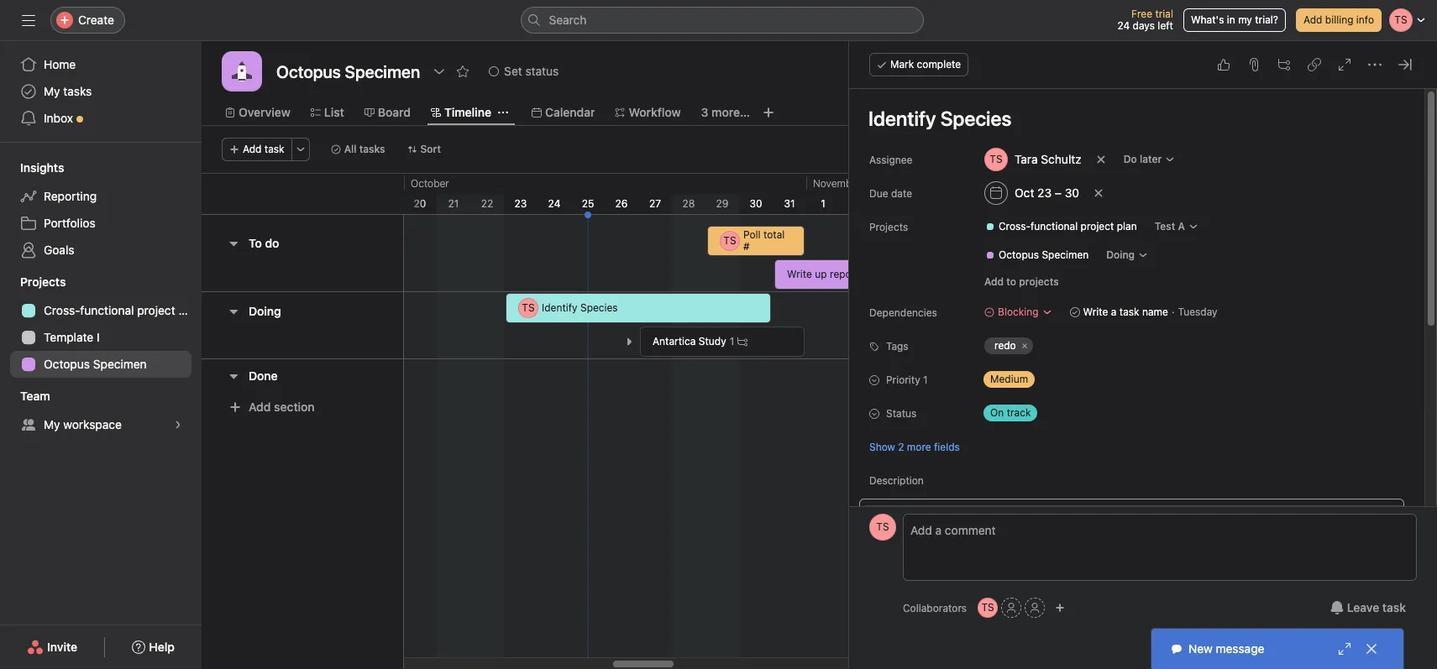 Task type: vqa. For each thing, say whether or not it's contained in the screenshot.
'report' in the right top of the page
yes



Task type: locate. For each thing, give the bounding box(es) containing it.
plan inside identify species dialog
[[1117, 220, 1137, 233]]

my inside "link"
[[44, 84, 60, 98]]

species
[[580, 302, 618, 314]]

toolbar
[[864, 506, 1404, 543]]

1 horizontal spatial specimen
[[1042, 249, 1089, 261]]

1 horizontal spatial functional
[[1031, 220, 1078, 233]]

1 horizontal spatial 23
[[1037, 186, 1052, 200]]

add down overview "link"
[[243, 143, 262, 155]]

add for add task
[[243, 143, 262, 155]]

ts button down description
[[869, 514, 896, 541]]

write left a
[[1083, 306, 1108, 318]]

my tasks link
[[10, 78, 192, 105]]

tasks right all
[[359, 143, 385, 155]]

3 more…
[[701, 105, 750, 119]]

done button
[[249, 361, 278, 391]]

26
[[615, 197, 628, 210]]

blocking button
[[977, 301, 1060, 324]]

schultz
[[1041, 152, 1082, 166]]

inbox
[[44, 111, 73, 125]]

total
[[763, 228, 785, 241]]

0 vertical spatial doing
[[1106, 249, 1135, 261]]

0 vertical spatial my
[[44, 84, 60, 98]]

info
[[1356, 13, 1374, 26]]

29
[[716, 197, 729, 210]]

tasks for all tasks
[[359, 143, 385, 155]]

1 horizontal spatial cross-functional project plan link
[[979, 218, 1144, 235]]

1 horizontal spatial doing
[[1106, 249, 1135, 261]]

task
[[264, 143, 284, 155], [1119, 306, 1139, 318], [1382, 601, 1406, 615]]

functional inside identify species dialog
[[1031, 220, 1078, 233]]

set status button
[[481, 60, 566, 83]]

1 vertical spatial doing
[[249, 304, 281, 318]]

2 horizontal spatial task
[[1382, 601, 1406, 615]]

collapse task list for the section done image
[[227, 369, 240, 383]]

test a
[[1155, 220, 1185, 233]]

1 vertical spatial projects
[[20, 275, 66, 289]]

1 horizontal spatial projects
[[869, 221, 908, 234]]

add left billing
[[1304, 13, 1322, 26]]

1 vertical spatial specimen
[[93, 357, 147, 371]]

0 horizontal spatial plan
[[178, 303, 201, 317]]

1 vertical spatial ts button
[[978, 598, 998, 618]]

billing
[[1325, 13, 1354, 26]]

0 horizontal spatial cross-functional project plan
[[44, 303, 201, 317]]

1 horizontal spatial octopus specimen link
[[979, 247, 1095, 264]]

global element
[[0, 41, 202, 142]]

add inside 'button'
[[1304, 13, 1322, 26]]

cross-functional project plan link down –
[[979, 218, 1144, 235]]

more actions image
[[295, 144, 305, 155]]

a
[[1178, 220, 1185, 233]]

projects down goals
[[20, 275, 66, 289]]

0 horizontal spatial 24
[[548, 197, 561, 210]]

1 horizontal spatial octopus
[[999, 249, 1039, 261]]

add tab image
[[762, 106, 775, 119]]

project inside identify species dialog
[[1081, 220, 1114, 233]]

redo
[[994, 339, 1016, 352]]

octopus specimen up projects
[[999, 249, 1089, 261]]

add inside "button"
[[984, 275, 1004, 288]]

specimen down template i link
[[93, 357, 147, 371]]

cross-functional project plan link
[[979, 218, 1144, 235], [10, 297, 201, 324]]

1 vertical spatial octopus
[[44, 357, 90, 371]]

0 likes. click to like this task image
[[1217, 58, 1230, 71]]

24 left the 25
[[548, 197, 561, 210]]

search button
[[520, 7, 924, 34]]

add task button
[[222, 138, 292, 161]]

add
[[1304, 13, 1322, 26], [243, 143, 262, 155], [984, 275, 1004, 288], [249, 400, 271, 414]]

study
[[699, 335, 726, 348]]

1 vertical spatial write
[[1083, 306, 1108, 318]]

1 vertical spatial cross-functional project plan
[[44, 303, 201, 317]]

0 vertical spatial tasks
[[63, 84, 92, 98]]

1 vertical spatial octopus specimen
[[44, 357, 147, 371]]

specimen
[[1042, 249, 1089, 261], [93, 357, 147, 371]]

remove image
[[1019, 341, 1030, 351]]

1 horizontal spatial plan
[[1117, 220, 1137, 233]]

specimen up projects
[[1042, 249, 1089, 261]]

portfolios link
[[10, 210, 192, 237]]

octopus specimen down i
[[44, 357, 147, 371]]

functional up template i link
[[80, 303, 134, 317]]

mark complete button
[[869, 53, 969, 76]]

0 vertical spatial specimen
[[1042, 249, 1089, 261]]

1 horizontal spatial cross-
[[999, 220, 1031, 233]]

invite
[[47, 640, 77, 654]]

overview link
[[225, 103, 290, 122]]

0 vertical spatial projects
[[869, 221, 908, 234]]

doing up 'write a task name'
[[1106, 249, 1135, 261]]

reporting
[[44, 189, 97, 203]]

oct 23 – 30
[[1015, 186, 1079, 200]]

0 vertical spatial cross-functional project plan link
[[979, 218, 1144, 235]]

remove assignee image
[[1096, 155, 1106, 165]]

1 inside november 1
[[821, 197, 825, 210]]

collapse task list for the section doing image
[[227, 305, 240, 318]]

octopus specimen link down i
[[10, 351, 192, 378]]

tasks inside "link"
[[63, 84, 92, 98]]

0 vertical spatial 24
[[1117, 19, 1130, 32]]

octopus down template
[[44, 357, 90, 371]]

2 vertical spatial task
[[1382, 601, 1406, 615]]

all
[[344, 143, 356, 155]]

test
[[1155, 220, 1175, 233]]

0 vertical spatial functional
[[1031, 220, 1078, 233]]

plan up doing dropdown button on the top right of page
[[1117, 220, 1137, 233]]

projects down due date
[[869, 221, 908, 234]]

1 my from the top
[[44, 84, 60, 98]]

projects element containing cross-functional project plan
[[958, 212, 1423, 270]]

what's in my trial? button
[[1183, 8, 1286, 32]]

cross-functional project plan link up i
[[10, 297, 201, 324]]

0 horizontal spatial cross-
[[44, 303, 80, 317]]

show subtasks for task antartica study image
[[624, 337, 634, 347]]

write left up
[[787, 268, 812, 281]]

main content containing tara schultz
[[851, 89, 1423, 669]]

23 inside identify species dialog
[[1037, 186, 1052, 200]]

1 vertical spatial tasks
[[359, 143, 385, 155]]

workflow link
[[615, 103, 681, 122]]

create
[[78, 13, 114, 27]]

invite button
[[16, 632, 88, 663]]

projects inside identify species dialog
[[869, 221, 908, 234]]

24 inside free trial 24 days left
[[1117, 19, 1130, 32]]

0 vertical spatial cross-
[[999, 220, 1031, 233]]

copy task link image
[[1308, 58, 1321, 71]]

1 inside main content
[[923, 374, 928, 386]]

0 horizontal spatial tasks
[[63, 84, 92, 98]]

projects element
[[958, 212, 1423, 270], [0, 267, 202, 381]]

overview
[[239, 105, 290, 119]]

1 vertical spatial 1
[[730, 335, 734, 348]]

0 vertical spatial write
[[787, 268, 812, 281]]

teams element
[[0, 381, 202, 442]]

0 vertical spatial 1
[[821, 197, 825, 210]]

1 vertical spatial cross-functional project plan link
[[10, 297, 201, 324]]

1 vertical spatial 24
[[548, 197, 561, 210]]

functional
[[1031, 220, 1078, 233], [80, 303, 134, 317]]

more
[[907, 441, 931, 453]]

1 horizontal spatial write
[[1083, 306, 1108, 318]]

insights button
[[0, 160, 64, 176]]

add left to
[[984, 275, 1004, 288]]

1 vertical spatial plan
[[178, 303, 201, 317]]

1 vertical spatial project
[[137, 303, 175, 317]]

23 right 22
[[515, 197, 527, 210]]

tara schultz
[[1015, 152, 1082, 166]]

all tasks
[[344, 143, 385, 155]]

ts right collaborators
[[981, 601, 994, 614]]

task inside 'leave task' button
[[1382, 601, 1406, 615]]

0 horizontal spatial doing
[[249, 304, 281, 318]]

add for add section
[[249, 400, 271, 414]]

2 horizontal spatial 1
[[923, 374, 928, 386]]

cross-functional project plan down –
[[999, 220, 1137, 233]]

tasks inside dropdown button
[[359, 143, 385, 155]]

write up report
[[787, 268, 859, 281]]

0 vertical spatial task
[[264, 143, 284, 155]]

30 right –
[[1065, 186, 1079, 200]]

0 vertical spatial plan
[[1117, 220, 1137, 233]]

tab actions image
[[498, 108, 508, 118]]

leave task
[[1347, 601, 1406, 615]]

blocking
[[998, 306, 1039, 318]]

goals link
[[10, 237, 192, 264]]

cross-functional project plan up template i link
[[44, 303, 201, 317]]

1 horizontal spatial 1
[[821, 197, 825, 210]]

0 vertical spatial octopus specimen
[[999, 249, 1089, 261]]

1 vertical spatial octopus specimen link
[[10, 351, 192, 378]]

octopus
[[999, 249, 1039, 261], [44, 357, 90, 371]]

doing
[[1106, 249, 1135, 261], [249, 304, 281, 318]]

1 horizontal spatial task
[[1119, 306, 1139, 318]]

2 vertical spatial 1
[[923, 374, 928, 386]]

30 up poll
[[750, 197, 762, 210]]

23 left –
[[1037, 186, 1052, 200]]

1 horizontal spatial projects element
[[958, 212, 1423, 270]]

my down team
[[44, 417, 60, 432]]

write inside main content
[[1083, 306, 1108, 318]]

identify species dialog
[[849, 41, 1437, 669]]

0 horizontal spatial write
[[787, 268, 812, 281]]

functional down –
[[1031, 220, 1078, 233]]

see details, my workspace image
[[173, 420, 183, 430]]

1 horizontal spatial octopus specimen
[[999, 249, 1089, 261]]

cross- down oct
[[999, 220, 1031, 233]]

1 left leftcount icon
[[730, 335, 734, 348]]

0 vertical spatial project
[[1081, 220, 1114, 233]]

i
[[97, 330, 100, 344]]

my up inbox
[[44, 84, 60, 98]]

1 right the priority
[[923, 374, 928, 386]]

doing right collapse task list for the section doing icon
[[249, 304, 281, 318]]

oct
[[1015, 186, 1034, 200]]

2 my from the top
[[44, 417, 60, 432]]

test a button
[[1147, 215, 1206, 239]]

my tasks
[[44, 84, 92, 98]]

set status
[[504, 64, 559, 78]]

my inside "link"
[[44, 417, 60, 432]]

add down done button
[[249, 400, 271, 414]]

create button
[[50, 7, 125, 34]]

1 down november
[[821, 197, 825, 210]]

task right 'leave'
[[1382, 601, 1406, 615]]

0 horizontal spatial octopus specimen link
[[10, 351, 192, 378]]

to
[[1007, 275, 1016, 288]]

0 horizontal spatial ts button
[[869, 514, 896, 541]]

1 vertical spatial cross-
[[44, 303, 80, 317]]

octopus up add to projects
[[999, 249, 1039, 261]]

more…
[[712, 105, 750, 119]]

0 horizontal spatial projects element
[[0, 267, 202, 381]]

1 horizontal spatial project
[[1081, 220, 1114, 233]]

0 vertical spatial octopus
[[999, 249, 1039, 261]]

project up template i link
[[137, 303, 175, 317]]

1 horizontal spatial cross-functional project plan
[[999, 220, 1137, 233]]

0 horizontal spatial task
[[264, 143, 284, 155]]

Task Name text field
[[858, 99, 1404, 138]]

27
[[649, 197, 661, 210]]

close details image
[[1398, 58, 1412, 71]]

octopus specimen inside identify species dialog
[[999, 249, 1089, 261]]

1 horizontal spatial 24
[[1117, 19, 1130, 32]]

done
[[249, 368, 278, 383]]

projects
[[1019, 275, 1059, 288]]

add to starred image
[[456, 65, 470, 78]]

1 horizontal spatial tasks
[[359, 143, 385, 155]]

name
[[1142, 306, 1168, 318]]

help
[[149, 640, 175, 654]]

cross- inside identify species dialog
[[999, 220, 1031, 233]]

0 vertical spatial cross-functional project plan
[[999, 220, 1137, 233]]

octopus specimen link
[[979, 247, 1095, 264], [10, 351, 192, 378]]

doing button
[[249, 296, 281, 327]]

cross- up template
[[44, 303, 80, 317]]

1 horizontal spatial 30
[[1065, 186, 1079, 200]]

task right a
[[1119, 306, 1139, 318]]

task left more actions image
[[264, 143, 284, 155]]

task for add task
[[264, 143, 284, 155]]

do later button
[[1116, 148, 1183, 171]]

add to projects
[[984, 275, 1059, 288]]

None text field
[[272, 56, 424, 87]]

octopus specimen link up projects
[[979, 247, 1095, 264]]

my workspace link
[[10, 412, 192, 438]]

write a task name
[[1083, 306, 1168, 318]]

ts button right collaborators
[[978, 598, 998, 618]]

sort button
[[399, 138, 449, 161]]

1 vertical spatial functional
[[80, 303, 134, 317]]

template i
[[44, 330, 100, 344]]

30
[[1065, 186, 1079, 200], [750, 197, 762, 210]]

due
[[869, 187, 888, 200]]

task inside add task button
[[264, 143, 284, 155]]

my
[[44, 84, 60, 98], [44, 417, 60, 432]]

0 horizontal spatial projects
[[20, 275, 66, 289]]

cross-functional project plan inside identify species dialog
[[999, 220, 1137, 233]]

tasks down home
[[63, 84, 92, 98]]

projects element containing projects
[[0, 267, 202, 381]]

plan
[[1117, 220, 1137, 233], [178, 303, 201, 317]]

project down clear due date image
[[1081, 220, 1114, 233]]

plan left collapse task list for the section doing icon
[[178, 303, 201, 317]]

1 vertical spatial my
[[44, 417, 60, 432]]

octopus specimen
[[999, 249, 1089, 261], [44, 357, 147, 371]]

24 left days
[[1117, 19, 1130, 32]]

board
[[378, 105, 411, 119]]

main content
[[851, 89, 1423, 669]]



Task type: describe. For each thing, give the bounding box(es) containing it.
3
[[701, 105, 708, 119]]

tags
[[886, 340, 908, 353]]

a
[[1111, 306, 1117, 318]]

1 for priority 1
[[923, 374, 928, 386]]

mark complete
[[890, 58, 961, 71]]

goals
[[44, 243, 74, 257]]

my
[[1238, 13, 1252, 26]]

search
[[549, 13, 587, 27]]

timeline
[[444, 105, 491, 119]]

my for my workspace
[[44, 417, 60, 432]]

#
[[743, 240, 750, 253]]

show 2 more fields
[[869, 441, 960, 453]]

insights element
[[0, 153, 202, 267]]

write for write a task name
[[1083, 306, 1108, 318]]

task for leave task
[[1382, 601, 1406, 615]]

rocket image
[[232, 61, 252, 81]]

list link
[[311, 103, 344, 122]]

projects button
[[0, 274, 66, 291]]

0 vertical spatial octopus specimen link
[[979, 247, 1095, 264]]

0 horizontal spatial functional
[[80, 303, 134, 317]]

tasks for my tasks
[[63, 84, 92, 98]]

medium
[[990, 373, 1028, 386]]

add for add to projects
[[984, 275, 1004, 288]]

full screen image
[[1338, 58, 1351, 71]]

add for add billing info
[[1304, 13, 1322, 26]]

1 vertical spatial task
[[1119, 306, 1139, 318]]

priority
[[886, 374, 920, 386]]

1 horizontal spatial ts button
[[978, 598, 998, 618]]

team
[[20, 389, 50, 403]]

more actions for this task image
[[1368, 58, 1382, 71]]

write for write up report
[[787, 268, 812, 281]]

identify
[[542, 302, 578, 314]]

up
[[815, 268, 827, 281]]

add to projects button
[[977, 270, 1066, 294]]

add subtask image
[[1278, 58, 1291, 71]]

leftcount image
[[738, 337, 748, 347]]

november 1
[[813, 177, 861, 210]]

redo link
[[984, 338, 1033, 354]]

list
[[324, 105, 344, 119]]

calendar
[[545, 105, 595, 119]]

my for my tasks
[[44, 84, 60, 98]]

add task
[[243, 143, 284, 155]]

projects element inside identify species dialog
[[958, 212, 1423, 270]]

doing inside dropdown button
[[1106, 249, 1135, 261]]

add section
[[249, 400, 315, 414]]

leave task button
[[1319, 593, 1417, 623]]

assignee
[[869, 154, 913, 166]]

attachments: add a file to this task, identify species image
[[1247, 58, 1261, 71]]

search list box
[[520, 7, 924, 34]]

description
[[869, 475, 924, 487]]

complete
[[917, 58, 961, 71]]

show
[[869, 441, 895, 453]]

specimen inside main content
[[1042, 249, 1089, 261]]

workspace
[[63, 417, 122, 432]]

on
[[990, 407, 1004, 419]]

fields
[[934, 441, 960, 453]]

add billing info button
[[1296, 8, 1382, 32]]

october
[[411, 177, 449, 190]]

sort
[[420, 143, 441, 155]]

medium button
[[977, 368, 1078, 391]]

clear due date image
[[1094, 188, 1104, 198]]

ts down description
[[876, 521, 889, 533]]

poll
[[743, 228, 761, 241]]

31
[[784, 197, 795, 210]]

0 vertical spatial ts button
[[869, 514, 896, 541]]

–
[[1055, 186, 1062, 200]]

1 for november 1
[[821, 197, 825, 210]]

tara schultz button
[[977, 144, 1089, 175]]

0 horizontal spatial 30
[[750, 197, 762, 210]]

trial
[[1155, 8, 1173, 20]]

ts left identify
[[522, 302, 535, 314]]

days
[[1133, 19, 1155, 32]]

close image
[[1365, 643, 1378, 656]]

antartica study
[[653, 335, 726, 348]]

antartica
[[653, 335, 696, 348]]

board link
[[364, 103, 411, 122]]

team button
[[0, 388, 50, 405]]

octopus inside identify species dialog
[[999, 249, 1039, 261]]

show options image
[[433, 65, 446, 78]]

november
[[813, 177, 861, 190]]

21
[[448, 197, 459, 210]]

22
[[481, 197, 493, 210]]

doing button
[[1099, 244, 1156, 267]]

cross-functional project plan link inside identify species dialog
[[979, 218, 1144, 235]]

what's
[[1191, 13, 1224, 26]]

toolbar inside identify species dialog
[[864, 506, 1404, 543]]

0 horizontal spatial 1
[[730, 335, 734, 348]]

0 horizontal spatial cross-functional project plan link
[[10, 297, 201, 324]]

add billing info
[[1304, 13, 1374, 26]]

0 horizontal spatial octopus specimen
[[44, 357, 147, 371]]

0 horizontal spatial octopus
[[44, 357, 90, 371]]

trial?
[[1255, 13, 1278, 26]]

date
[[891, 187, 912, 200]]

on track button
[[977, 401, 1078, 425]]

0 horizontal spatial specimen
[[93, 357, 147, 371]]

0 horizontal spatial project
[[137, 303, 175, 317]]

to do
[[249, 236, 279, 250]]

28
[[682, 197, 695, 210]]

projects inside dropdown button
[[20, 275, 66, 289]]

30 inside main content
[[1065, 186, 1079, 200]]

set
[[504, 64, 522, 78]]

collapse task list for the section to do image
[[227, 237, 240, 250]]

collaborators
[[903, 602, 967, 614]]

workflow
[[629, 105, 681, 119]]

2
[[898, 441, 904, 453]]

home link
[[10, 51, 192, 78]]

hide sidebar image
[[22, 13, 35, 27]]

poll total #
[[743, 228, 785, 253]]

expand new message image
[[1338, 643, 1351, 656]]

status
[[886, 407, 917, 420]]

tuesday
[[1178, 306, 1218, 318]]

on track
[[990, 407, 1031, 419]]

help button
[[121, 632, 186, 663]]

ts left #
[[723, 234, 736, 247]]

free
[[1131, 8, 1152, 20]]

do
[[265, 236, 279, 250]]

add or remove collaborators image
[[1055, 603, 1065, 613]]

0 horizontal spatial 23
[[515, 197, 527, 210]]

main content inside identify species dialog
[[851, 89, 1423, 669]]

25
[[582, 197, 594, 210]]



